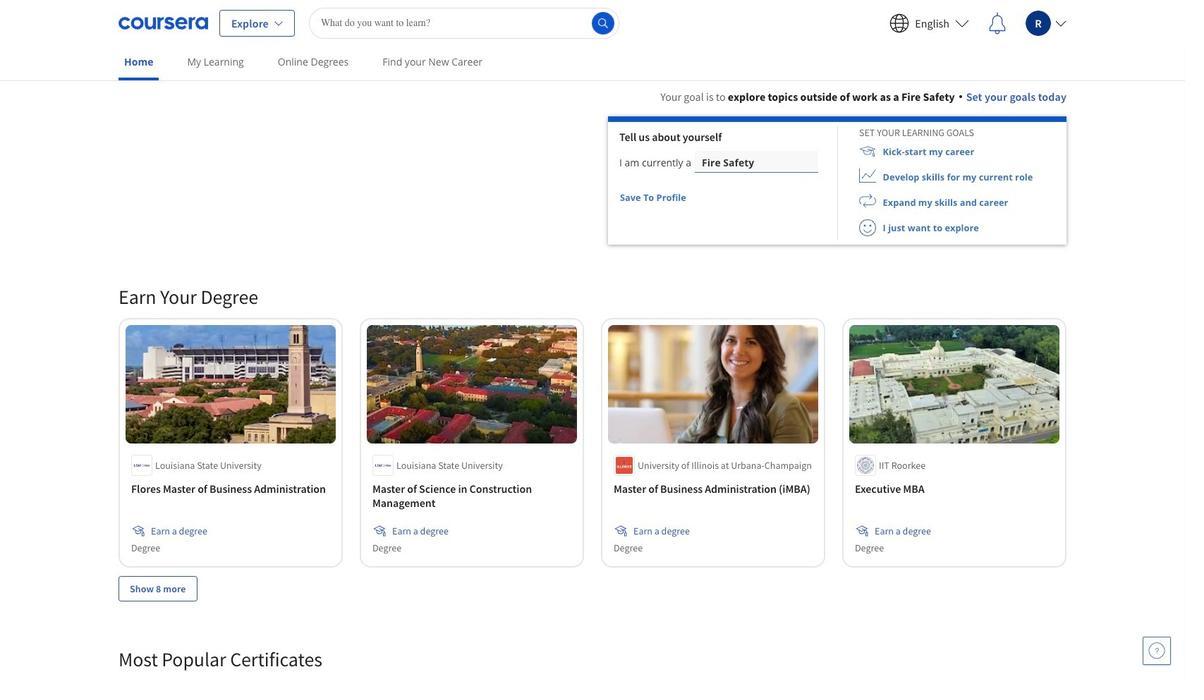 Task type: locate. For each thing, give the bounding box(es) containing it.
coursera image
[[119, 12, 208, 34]]

status
[[687, 197, 694, 200]]

earn your degree collection element
[[110, 262, 1076, 624]]

main content
[[0, 71, 1186, 680]]

None search field
[[309, 7, 620, 38]]



Task type: vqa. For each thing, say whether or not it's contained in the screenshot.
"Coursera" image
yes



Task type: describe. For each thing, give the bounding box(es) containing it.
What do you want to learn? text field
[[309, 7, 620, 38]]

help center image
[[1149, 643, 1166, 660]]



